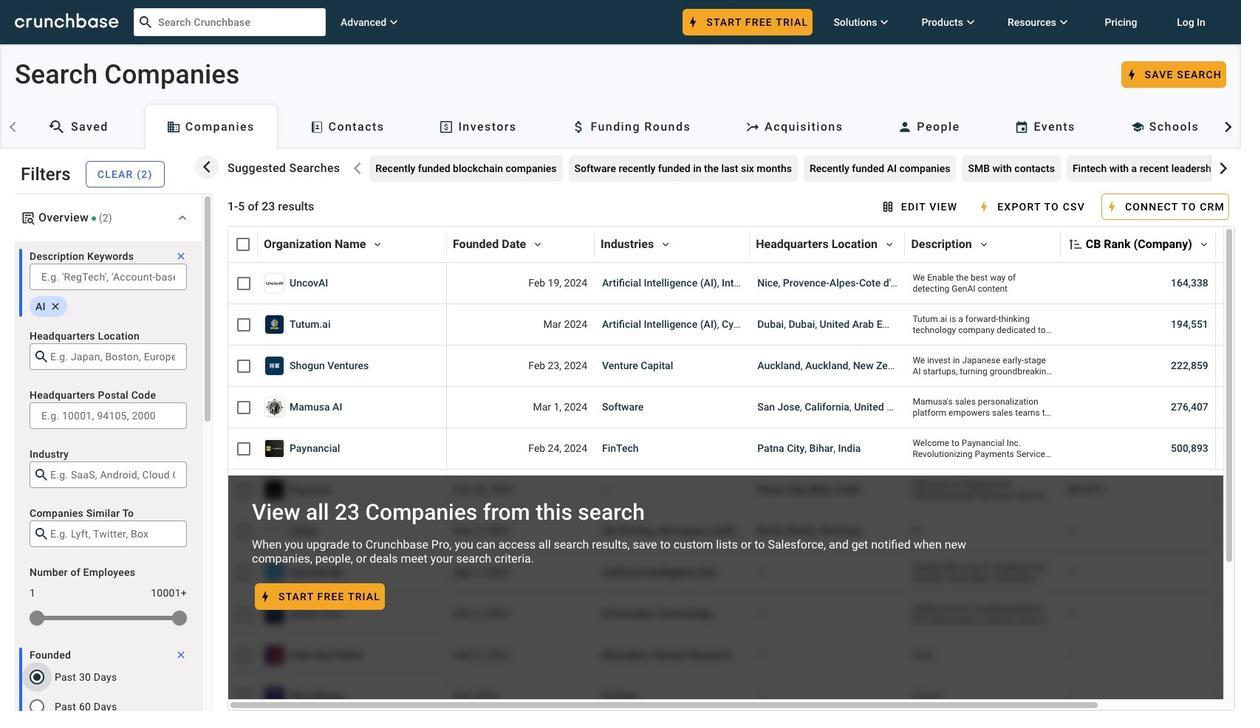 Task type: describe. For each thing, give the bounding box(es) containing it.
E.g. Japan, Boston, Europe field
[[50, 348, 175, 366]]

1 column settings image from the left
[[366, 233, 390, 257]]

E.g. 10001, 94105, 2000 field
[[41, 407, 175, 425]]

mamusa ai logo image
[[265, 398, 284, 417]]

Search Crunchbase field
[[134, 8, 326, 36]]

uncovai logo image
[[265, 274, 284, 293]]

E.g. Lyft, Twitter, Box field
[[50, 526, 175, 543]]

E.g. SaaS, Android, Cloud Computing, Medical Device text field
[[50, 466, 175, 484]]



Task type: locate. For each thing, give the bounding box(es) containing it.
1 column settings image from the left
[[878, 233, 902, 257]]

column settings image
[[366, 233, 390, 257], [527, 233, 550, 257], [654, 233, 678, 257]]

2 column settings image from the left
[[973, 233, 996, 257]]

paynancial logo image
[[265, 440, 284, 458]]

tab list
[[0, 99, 1242, 149]]

3 column settings image from the left
[[1193, 233, 1217, 257]]

0 horizontal spatial column settings image
[[878, 233, 902, 257]]

2 horizontal spatial column settings image
[[1193, 233, 1217, 257]]

option group
[[19, 660, 187, 712]]

None field
[[30, 462, 187, 489]]

shogun ventures logo image
[[265, 357, 284, 376]]

region
[[15, 242, 202, 712]]

3 column settings image from the left
[[654, 233, 678, 257]]

2 horizontal spatial column settings image
[[654, 233, 678, 257]]

1 horizontal spatial column settings image
[[527, 233, 550, 257]]

0 horizontal spatial column settings image
[[366, 233, 390, 257]]

1 horizontal spatial column settings image
[[973, 233, 996, 257]]

E.g. 'RegTech', 'Account-based Marketing', 'Account-based Selling'  field
[[41, 268, 175, 286]]

tutum.ai logo image
[[265, 316, 284, 334]]

2 column settings image from the left
[[527, 233, 550, 257]]

column settings image
[[878, 233, 902, 257], [973, 233, 996, 257], [1193, 233, 1217, 257]]



Task type: vqa. For each thing, say whether or not it's contained in the screenshot.
tab list
yes



